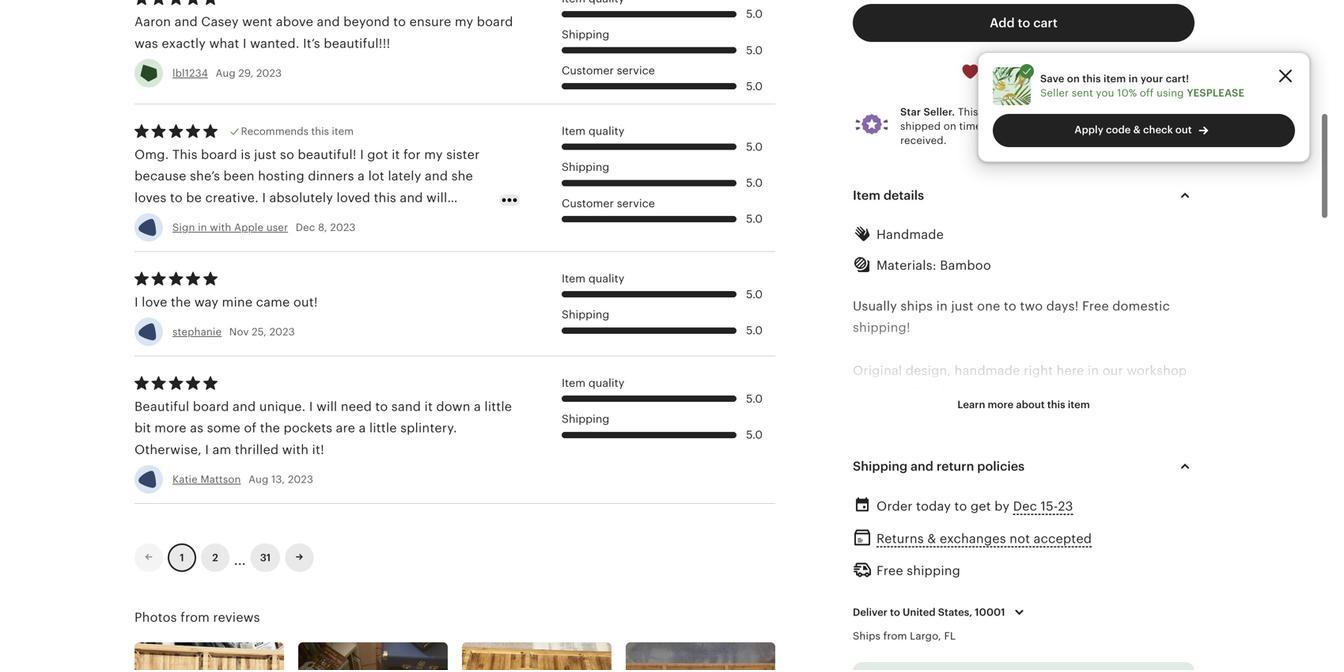 Task type: locate. For each thing, give the bounding box(es) containing it.
largo, up fsc
[[910, 623, 942, 634]]

our
[[1103, 356, 1124, 370], [947, 657, 968, 670]]

quality for beautiful board and unique. i will need to sand it down a little bit more as some of the pockets are a little splintery. otherwise, i am thrilled with it!
[[589, 369, 625, 382]]

0 vertical spatial from
[[181, 603, 210, 617]]

user
[[267, 214, 288, 226]]

0 horizontal spatial board
[[193, 392, 229, 406]]

any down the 5-
[[1100, 112, 1117, 124]]

handmade
[[877, 220, 944, 234]]

hold down for
[[986, 549, 1014, 564]]

3 quality from the top
[[589, 369, 625, 382]]

1 horizontal spatial shape
[[1121, 549, 1158, 564]]

ships
[[901, 291, 933, 305]]

1 horizontal spatial our
[[1103, 356, 1124, 370]]

item up 'you'
[[1104, 73, 1127, 85]]

0 vertical spatial little
[[485, 392, 512, 406]]

0 vertical spatial quality
[[589, 117, 625, 130]]

any down accepted
[[1052, 549, 1073, 564]]

0 vertical spatial item quality 5.0
[[562, 265, 763, 293]]

panache
[[1057, 442, 1110, 456]]

sourced
[[1025, 636, 1075, 650]]

materials: bamboo
[[877, 251, 992, 265]]

0 vertical spatial our
[[1103, 356, 1124, 370]]

of right all
[[931, 657, 943, 670]]

or
[[1012, 463, 1025, 478], [1104, 549, 1117, 564], [1037, 592, 1050, 607]]

customer service 5.0 for dec 8, 2023
[[562, 189, 763, 217]]

of down serving.
[[1161, 549, 1174, 564]]

or up dec 15-23 button
[[1012, 463, 1025, 478]]

glass
[[961, 528, 993, 542]]

serving.
[[1139, 528, 1189, 542]]

smaller up perfectly.
[[1144, 571, 1189, 585]]

katie mattson link
[[173, 466, 241, 478]]

from right photos
[[181, 603, 210, 617]]

charcuterie
[[936, 463, 1009, 478]]

designed down order today to get by dec 15-23
[[932, 506, 989, 521]]

of inside made from fsc sustainably sourced architectural bamboo. all of our pieces are hand finished and trul
[[931, 657, 943, 670]]

customer
[[562, 57, 614, 69], [562, 189, 614, 202]]

of
[[244, 413, 257, 428], [921, 528, 934, 542], [1161, 549, 1174, 564], [931, 657, 943, 670]]

2 vertical spatial quality
[[589, 369, 625, 382]]

flight inside serve your guests with style and panache with a personalized charcuterie or beer flight serving trays.
[[1060, 463, 1095, 478]]

more right learn
[[988, 391, 1014, 403]]

your inside 'save on this item in your cart! seller sent you 10% off using yesplease'
[[1141, 73, 1164, 85]]

learn
[[958, 391, 986, 403]]

to inside beautiful board and unique. i will need to sand it down a little bit more as some of the pockets are a little splintery. otherwise, i am thrilled with it!
[[375, 392, 388, 406]]

…
[[234, 538, 246, 562]]

aaron and casey went above and beyond to ensure my board was exactly what i wanted. it's beautiful!!!
[[135, 7, 513, 43]]

your up personalized
[[892, 442, 919, 456]]

recommends
[[241, 118, 309, 130]]

0 horizontal spatial or
[[1012, 463, 1025, 478]]

to inside aaron and casey went above and beyond to ensure my board was exactly what i wanted. it's beautiful!!!
[[394, 7, 406, 21]]

shape down tray on the right
[[1054, 592, 1091, 607]]

0 horizontal spatial beer
[[993, 506, 1021, 521]]

0 horizontal spatial little
[[370, 413, 397, 428]]

2 customer service 5.0 from the top
[[562, 189, 763, 217]]

2 vertical spatial item
[[1068, 391, 1091, 403]]

your up "off"
[[1141, 73, 1164, 85]]

flight left tray on the right
[[1039, 571, 1074, 585]]

on up sent
[[1068, 73, 1080, 85]]

1 vertical spatial board
[[193, 392, 229, 406]]

2 horizontal spatial item
[[1104, 73, 1127, 85]]

all
[[912, 657, 927, 670]]

0 vertical spatial item
[[1104, 73, 1127, 85]]

aug left "29,"
[[216, 59, 236, 71]]

item right recommends at left top
[[332, 118, 354, 130]]

1 horizontal spatial largo,
[[910, 623, 942, 634]]

& right part
[[928, 524, 937, 538]]

1 horizontal spatial free
[[1083, 291, 1110, 305]]

0 horizontal spatial our
[[947, 657, 968, 670]]

service
[[617, 57, 655, 69], [617, 189, 655, 202]]

beer down by in the bottom of the page
[[993, 506, 1021, 521]]

1 horizontal spatial a
[[474, 392, 481, 406]]

customer for aug 29, 2023
[[562, 57, 614, 69]]

lbl1234 link
[[173, 59, 208, 71]]

most down stable
[[1017, 549, 1048, 564]]

bamboo
[[941, 251, 992, 265]]

0 vertical spatial this
[[1083, 73, 1102, 85]]

1 horizontal spatial little
[[485, 392, 512, 406]]

and down seller at right top
[[988, 112, 1007, 124]]

1 vertical spatial your
[[892, 442, 919, 456]]

sent
[[1072, 87, 1094, 99]]

and left return
[[911, 452, 934, 466]]

most
[[1017, 549, 1048, 564], [945, 592, 976, 607]]

came
[[256, 287, 290, 302]]

dec left 8,
[[296, 214, 315, 226]]

one
[[978, 291, 1001, 305]]

0 vertical spatial style
[[997, 442, 1027, 456]]

1 vertical spatial hold
[[986, 549, 1014, 564]]

style up the charcuterie
[[997, 442, 1027, 456]]

1 vertical spatial style
[[1005, 592, 1034, 607]]

1 vertical spatial customer service 5.0
[[562, 189, 763, 217]]

0 horizontal spatial &
[[928, 524, 937, 538]]

1 vertical spatial customer
[[562, 189, 614, 202]]

way
[[194, 287, 219, 302]]

0 vertical spatial on
[[1068, 73, 1080, 85]]

and down architectural
[[1126, 657, 1149, 670]]

item inside dropdown button
[[853, 180, 881, 195]]

made from fsc sustainably sourced architectural bamboo. all of our pieces are hand finished and trul
[[853, 636, 1193, 670]]

aug
[[216, 59, 236, 71], [249, 466, 269, 478]]

2 vertical spatial are
[[1015, 657, 1035, 670]]

free up 'glass.'
[[877, 556, 904, 570]]

to inside dropdown button
[[891, 599, 901, 611]]

florida.
[[910, 377, 957, 391]]

1 vertical spatial item quality 5.0
[[562, 369, 763, 397]]

1 customer from the top
[[562, 57, 614, 69]]

1 vertical spatial designed
[[909, 549, 967, 564]]

0 horizontal spatial shape
[[1054, 592, 1091, 607]]

to inside our cleverly designed beer flight trays hold the wider flared part of the glass for stable carrying and serving. they are designed to hold most any size or shape of beer glass. the smaller taster flight tray holds smaller taster glasses, most any style or shape fits perfectly.
[[970, 549, 983, 564]]

4 5.0 from the top
[[747, 133, 763, 145]]

little
[[485, 392, 512, 406], [370, 413, 397, 428]]

1 horizontal spatial or
[[1037, 592, 1050, 607]]

little down sand
[[370, 413, 397, 428]]

0 horizontal spatial smaller
[[950, 571, 995, 585]]

2 vertical spatial or
[[1037, 592, 1050, 607]]

1 vertical spatial service
[[617, 189, 655, 202]]

your
[[1141, 73, 1164, 85], [892, 442, 919, 456]]

2 5.0 from the top
[[747, 36, 763, 48]]

31
[[260, 544, 271, 556]]

0 horizontal spatial hold
[[986, 549, 1014, 564]]

2023 right 13,
[[288, 466, 313, 478]]

by
[[995, 492, 1010, 506]]

2 item quality 5.0 from the top
[[562, 369, 763, 397]]

dec right by in the bottom of the page
[[1014, 492, 1038, 506]]

are inside our cleverly designed beer flight trays hold the wider flared part of the glass for stable carrying and serving. they are designed to hold most any size or shape of beer glass. the smaller taster flight tray holds smaller taster glasses, most any style or shape fits perfectly.
[[886, 549, 906, 564]]

stephanie nov 25, 2023
[[173, 318, 295, 330]]

10 5.0 from the top
[[747, 421, 763, 433]]

the left wider at the bottom right
[[1130, 506, 1150, 521]]

1 vertical spatial a
[[359, 413, 366, 428]]

in left just
[[937, 291, 948, 305]]

in inside 'usually ships in just one to two days! free domestic shipping!'
[[937, 291, 948, 305]]

0 vertical spatial board
[[477, 7, 513, 21]]

hold right trays
[[1099, 506, 1126, 521]]

1 vertical spatial &
[[928, 524, 937, 538]]

returns
[[877, 524, 924, 538]]

most up fl
[[945, 592, 976, 607]]

1 item quality 5.0 from the top
[[562, 265, 763, 293]]

on inside this seller consistently earned 5-star reviews, shipped on time, and replied quickly to any messages they received.
[[944, 112, 957, 124]]

a up 'trays.'
[[1143, 442, 1150, 456]]

our inside original design, handmade right here in our workshop in largo, florida.
[[1103, 356, 1124, 370]]

the left way
[[171, 287, 191, 302]]

1 horizontal spatial on
[[1068, 73, 1080, 85]]

2
[[212, 544, 218, 556]]

are up 'glass.'
[[886, 549, 906, 564]]

on down seller. at the right of the page
[[944, 112, 957, 124]]

largo, down original
[[868, 377, 907, 391]]

with
[[210, 214, 231, 226], [282, 435, 309, 449], [967, 442, 994, 456], [1113, 442, 1140, 456]]

to down earned
[[1086, 112, 1097, 124]]

our
[[853, 506, 877, 521]]

item details
[[853, 180, 925, 195]]

to left ensure
[[394, 7, 406, 21]]

of up thrilled
[[244, 413, 257, 428]]

9 5.0 from the top
[[747, 385, 763, 397]]

handmade
[[955, 356, 1021, 370]]

0 vertical spatial customer
[[562, 57, 614, 69]]

to left the united
[[891, 599, 901, 611]]

about
[[1017, 391, 1045, 403]]

pockets
[[284, 413, 333, 428]]

and up some
[[233, 392, 256, 406]]

29,
[[239, 59, 254, 71]]

1 vertical spatial quality
[[589, 265, 625, 277]]

board inside aaron and casey went above and beyond to ensure my board was exactly what i wanted. it's beautiful!!!
[[477, 7, 513, 21]]

bamboo.
[[853, 657, 908, 670]]

customer up item quality
[[562, 57, 614, 69]]

10001
[[975, 599, 1006, 611]]

customer down item quality
[[562, 189, 614, 202]]

0 vertical spatial free
[[1083, 291, 1110, 305]]

and left serving.
[[1113, 528, 1136, 542]]

1 service from the top
[[617, 57, 655, 69]]

from right ships
[[884, 623, 908, 634]]

glass.
[[885, 571, 920, 585]]

board up some
[[193, 392, 229, 406]]

to down glass
[[970, 549, 983, 564]]

any down taster
[[980, 592, 1001, 607]]

0 horizontal spatial item
[[332, 118, 354, 130]]

flight
[[1060, 463, 1095, 478], [1024, 506, 1060, 521], [1039, 571, 1074, 585]]

your inside serve your guests with style and panache with a personalized charcuterie or beer flight serving trays.
[[892, 442, 919, 456]]

1 horizontal spatial hold
[[1099, 506, 1126, 521]]

am
[[213, 435, 231, 449]]

and right policies
[[1030, 442, 1053, 456]]

personalized
[[853, 463, 932, 478]]

1 vertical spatial any
[[1052, 549, 1073, 564]]

1 vertical spatial dec
[[1014, 492, 1038, 506]]

save
[[1041, 73, 1065, 85]]

1 horizontal spatial beer
[[1029, 463, 1057, 478]]

serving
[[1099, 463, 1146, 478]]

1 vertical spatial most
[[945, 592, 976, 607]]

1 horizontal spatial are
[[886, 549, 906, 564]]

of right part
[[921, 528, 934, 542]]

8 5.0 from the top
[[747, 317, 763, 329]]

more up otherwise, at bottom left
[[155, 413, 187, 428]]

reviews
[[213, 603, 260, 617]]

0 vertical spatial service
[[617, 57, 655, 69]]

photos from reviews
[[135, 603, 260, 617]]

add
[[990, 8, 1015, 22]]

a down need
[[359, 413, 366, 428]]

quality for i love the way mine came out!
[[589, 265, 625, 277]]

the down unique.
[[260, 413, 280, 428]]

on inside 'save on this item in your cart! seller sent you 10% off using yesplease'
[[1068, 73, 1080, 85]]

item
[[1104, 73, 1127, 85], [332, 118, 354, 130], [1068, 391, 1091, 403]]

this
[[958, 98, 979, 110]]

3 5.0 from the top
[[747, 72, 763, 85]]

1 horizontal spatial your
[[1141, 73, 1164, 85]]

more inside dropdown button
[[988, 391, 1014, 403]]

from down ships from largo, fl
[[891, 636, 920, 650]]

2 quality from the top
[[589, 265, 625, 277]]

1 vertical spatial more
[[155, 413, 187, 428]]

they
[[1173, 112, 1195, 124]]

1 vertical spatial from
[[884, 623, 908, 634]]

2023 right 25,
[[270, 318, 295, 330]]

1 vertical spatial beer
[[993, 506, 1021, 521]]

serve
[[853, 442, 888, 456]]

or right "size"
[[1104, 549, 1117, 564]]

2 vertical spatial any
[[980, 592, 1001, 607]]

1 customer service 5.0 from the top
[[562, 57, 763, 85]]

smaller up states,
[[950, 571, 995, 585]]

deliver
[[853, 599, 888, 611]]

0 vertical spatial more
[[988, 391, 1014, 403]]

2 vertical spatial a
[[1143, 442, 1150, 456]]

1 vertical spatial on
[[944, 112, 957, 124]]

1 vertical spatial item
[[332, 118, 354, 130]]

and inside this seller consistently earned 5-star reviews, shipped on time, and replied quickly to any messages they received.
[[988, 112, 1007, 124]]

you
[[1097, 87, 1115, 99]]

quickly
[[1048, 112, 1084, 124]]

in inside 'save on this item in your cart! seller sent you 10% off using yesplease'
[[1129, 73, 1139, 85]]

our down fsc
[[947, 657, 968, 670]]

free right days!
[[1083, 291, 1110, 305]]

or up sourced
[[1037, 592, 1050, 607]]

0 vertical spatial most
[[1017, 549, 1048, 564]]

from for fsc
[[891, 636, 920, 650]]

to left cart
[[1018, 8, 1031, 22]]

little right down
[[485, 392, 512, 406]]

today
[[917, 492, 951, 506]]

aug left 13,
[[249, 466, 269, 478]]

0 horizontal spatial most
[[945, 592, 976, 607]]

thrilled
[[235, 435, 279, 449]]

2 horizontal spatial a
[[1143, 442, 1150, 456]]

love
[[142, 287, 167, 302]]

1 horizontal spatial board
[[477, 7, 513, 21]]

to inside this seller consistently earned 5-star reviews, shipped on time, and replied quickly to any messages they received.
[[1086, 112, 1097, 124]]

this right "about"
[[1048, 391, 1066, 403]]

0 vertical spatial your
[[1141, 73, 1164, 85]]

1 horizontal spatial more
[[988, 391, 1014, 403]]

6 5.0 from the top
[[747, 205, 763, 217]]

2 vertical spatial this
[[1048, 391, 1066, 403]]

1 horizontal spatial smaller
[[1144, 571, 1189, 585]]

a inside serve your guests with style and panache with a personalized charcuterie or beer flight serving trays.
[[1143, 442, 1150, 456]]

0 vertical spatial dec
[[296, 214, 315, 226]]

0 horizontal spatial more
[[155, 413, 187, 428]]

0 horizontal spatial this
[[311, 118, 329, 130]]

0 vertical spatial largo,
[[868, 377, 907, 391]]

this
[[1083, 73, 1102, 85], [311, 118, 329, 130], [1048, 391, 1066, 403]]

2 horizontal spatial this
[[1083, 73, 1102, 85]]

are
[[336, 413, 355, 428], [886, 549, 906, 564], [1015, 657, 1035, 670]]

smaller
[[950, 571, 995, 585], [1144, 571, 1189, 585]]

1 vertical spatial little
[[370, 413, 397, 428]]

1 vertical spatial are
[[886, 549, 906, 564]]

to left get
[[955, 492, 968, 506]]

from inside made from fsc sustainably sourced architectural bamboo. all of our pieces are hand finished and trul
[[891, 636, 920, 650]]

in right the here
[[1088, 356, 1100, 370]]

to left sand
[[375, 392, 388, 406]]

2 horizontal spatial are
[[1015, 657, 1035, 670]]

quality
[[589, 117, 625, 130], [589, 265, 625, 277], [589, 369, 625, 382]]

are inside beautiful board and unique. i will need to sand it down a little bit more as some of the pockets are a little splintery. otherwise, i am thrilled with it!
[[336, 413, 355, 428]]

1 horizontal spatial this
[[1048, 391, 1066, 403]]

to
[[394, 7, 406, 21], [1018, 8, 1031, 22], [1086, 112, 1097, 124], [1004, 291, 1017, 305], [375, 392, 388, 406], [955, 492, 968, 506], [970, 549, 983, 564], [891, 599, 901, 611]]

any inside this seller consistently earned 5-star reviews, shipped on time, and replied quickly to any messages they received.
[[1100, 112, 1117, 124]]

1 5.0 from the top
[[747, 0, 763, 12]]

are down need
[[336, 413, 355, 428]]

shipping inside shipping and return policies dropdown button
[[853, 452, 908, 466]]

0 horizontal spatial aug
[[216, 59, 236, 71]]

0 vertical spatial are
[[336, 413, 355, 428]]

0 horizontal spatial are
[[336, 413, 355, 428]]

2 horizontal spatial or
[[1104, 549, 1117, 564]]

& inside button
[[928, 524, 937, 538]]

beer up dec 15-23 button
[[1029, 463, 1057, 478]]

item down the here
[[1068, 391, 1091, 403]]

this up sent
[[1083, 73, 1102, 85]]

a right down
[[474, 392, 481, 406]]

0 horizontal spatial dec
[[296, 214, 315, 226]]

made
[[853, 636, 887, 650]]

0 vertical spatial customer service 5.0
[[562, 57, 763, 85]]

in up 10% at the right top of the page
[[1129, 73, 1139, 85]]

usually
[[853, 291, 898, 305]]

1 vertical spatial shape
[[1054, 592, 1091, 607]]

beer inside our cleverly designed beer flight trays hold the wider flared part of the glass for stable carrying and serving. they are designed to hold most any size or shape of beer glass. the smaller taster flight tray holds smaller taster glasses, most any style or shape fits perfectly.
[[993, 506, 1021, 521]]

1 link
[[168, 536, 196, 564]]

are for pockets
[[336, 413, 355, 428]]

1 vertical spatial aug
[[249, 466, 269, 478]]

to left two
[[1004, 291, 1017, 305]]

this right recommends at left top
[[311, 118, 329, 130]]

in down original
[[853, 377, 865, 391]]

for
[[996, 528, 1013, 542]]

item quality 5.0 for i love the way mine came out!
[[562, 265, 763, 293]]

2023 right "29,"
[[256, 59, 282, 71]]

the left glass
[[937, 528, 957, 542]]

the
[[171, 287, 191, 302], [260, 413, 280, 428], [1130, 506, 1150, 521], [937, 528, 957, 542]]

i right what
[[243, 28, 247, 43]]

designed up the
[[909, 549, 967, 564]]

1 quality from the top
[[589, 117, 625, 130]]

2023
[[256, 59, 282, 71], [330, 214, 356, 226], [270, 318, 295, 330], [288, 466, 313, 478]]

are left the hand
[[1015, 657, 1035, 670]]

& right code
[[1134, 124, 1141, 136]]

shape
[[1121, 549, 1158, 564], [1054, 592, 1091, 607]]

item quality 5.0 for beautiful board and unique. i will need to sand it down a little bit more as some of the pockets are a little splintery. otherwise, i am thrilled with it!
[[562, 369, 763, 397]]

style down taster
[[1005, 592, 1034, 607]]

our right the here
[[1103, 356, 1124, 370]]

two
[[1021, 291, 1043, 305]]

this inside learn more about this item dropdown button
[[1048, 391, 1066, 403]]

0 horizontal spatial on
[[944, 112, 957, 124]]

2 horizontal spatial any
[[1100, 112, 1117, 124]]

2 service from the top
[[617, 189, 655, 202]]

shape up holds
[[1121, 549, 1158, 564]]

2 customer from the top
[[562, 189, 614, 202]]

board right my
[[477, 7, 513, 21]]

otherwise,
[[135, 435, 202, 449]]

0 horizontal spatial largo,
[[868, 377, 907, 391]]



Task type: describe. For each thing, give the bounding box(es) containing it.
0 vertical spatial designed
[[932, 506, 989, 521]]

katie mattson aug 13, 2023
[[173, 466, 313, 478]]

item inside dropdown button
[[1068, 391, 1091, 403]]

7 5.0 from the top
[[747, 280, 763, 293]]

this seller consistently earned 5-star reviews, shipped on time, and replied quickly to any messages they received.
[[901, 98, 1195, 139]]

cart!
[[1166, 73, 1190, 85]]

consistently
[[1012, 98, 1072, 110]]

stephanie
[[173, 318, 222, 330]]

messages
[[1120, 112, 1170, 124]]

0 horizontal spatial a
[[359, 413, 366, 428]]

largo, inside original design, handmade right here in our workshop in largo, florida.
[[868, 377, 907, 391]]

returns & exchanges not accepted button
[[877, 520, 1092, 543]]

and inside beautiful board and unique. i will need to sand it down a little bit more as some of the pockets are a little splintery. otherwise, i am thrilled with it!
[[233, 392, 256, 406]]

15-
[[1041, 492, 1059, 506]]

code
[[1107, 124, 1131, 136]]

i left 'am'
[[205, 435, 209, 449]]

get
[[971, 492, 992, 506]]

beautiful board and unique. i will need to sand it down a little bit more as some of the pockets are a little splintery. otherwise, i am thrilled with it!
[[135, 392, 512, 449]]

style inside serve your guests with style and panache with a personalized charcuterie or beer flight serving trays.
[[997, 442, 1027, 456]]

exchanges
[[940, 524, 1007, 538]]

materials:
[[877, 251, 937, 265]]

apply
[[1075, 124, 1104, 136]]

right
[[1024, 356, 1054, 370]]

yesplease
[[1187, 87, 1245, 99]]

5 5.0 from the top
[[747, 169, 763, 181]]

details
[[884, 180, 925, 195]]

recommends this item
[[241, 118, 354, 130]]

return
[[937, 452, 975, 466]]

out!
[[294, 287, 318, 302]]

service for lbl1234 aug 29, 2023
[[617, 57, 655, 69]]

and inside serve your guests with style and panache with a personalized charcuterie or beer flight serving trays.
[[1030, 442, 1053, 456]]

seller
[[1041, 87, 1070, 99]]

with up the charcuterie
[[967, 442, 994, 456]]

bit
[[135, 413, 151, 428]]

it!
[[312, 435, 324, 449]]

or inside serve your guests with style and panache with a personalized charcuterie or beer flight serving trays.
[[1012, 463, 1025, 478]]

i left the will
[[309, 392, 313, 406]]

free shipping
[[877, 556, 961, 570]]

shipping for katie mattson aug 13, 2023
[[562, 405, 610, 418]]

here
[[1057, 356, 1085, 370]]

free inside 'usually ships in just one to two days! free domestic shipping!'
[[1083, 291, 1110, 305]]

item inside 'save on this item in your cart! seller sent you 10% off using yesplease'
[[1104, 73, 1127, 85]]

service for sign in with apple user dec 8, 2023
[[617, 189, 655, 202]]

are for they
[[886, 549, 906, 564]]

this inside 'save on this item in your cart! seller sent you 10% off using yesplease'
[[1083, 73, 1102, 85]]

sustainably
[[952, 636, 1021, 650]]

1
[[180, 544, 184, 556]]

my
[[455, 7, 474, 21]]

shipped
[[901, 112, 941, 124]]

sand
[[392, 392, 421, 406]]

10%
[[1118, 87, 1138, 99]]

and up the exactly
[[175, 7, 198, 21]]

i love the way mine came out!
[[135, 287, 318, 302]]

sign
[[173, 214, 195, 226]]

2023 right 8,
[[330, 214, 356, 226]]

order today to get by dec 15-23
[[877, 492, 1074, 506]]

finished
[[1073, 657, 1122, 670]]

using
[[1157, 87, 1185, 99]]

0 vertical spatial &
[[1134, 124, 1141, 136]]

seller.
[[924, 98, 956, 110]]

holds
[[1107, 571, 1141, 585]]

learn more about this item
[[958, 391, 1091, 403]]

off
[[1140, 87, 1154, 99]]

exactly
[[162, 28, 206, 43]]

the inside beautiful board and unique. i will need to sand it down a little bit more as some of the pockets are a little splintery. otherwise, i am thrilled with it!
[[260, 413, 280, 428]]

perfectly.
[[1117, 592, 1176, 607]]

from for reviews
[[181, 603, 210, 617]]

shipping for stephanie nov 25, 2023
[[562, 301, 610, 313]]

dec for 15-
[[1014, 492, 1038, 506]]

shipping and return policies button
[[839, 440, 1209, 478]]

with up serving
[[1113, 442, 1140, 456]]

add to cart button
[[853, 0, 1195, 34]]

style inside our cleverly designed beer flight trays hold the wider flared part of the glass for stable carrying and serving. they are designed to hold most any size or shape of beer glass. the smaller taster flight tray holds smaller taster glasses, most any style or shape fits perfectly.
[[1005, 592, 1034, 607]]

pieces
[[971, 657, 1012, 670]]

to inside 'usually ships in just one to two days! free domestic shipping!'
[[1004, 291, 1017, 305]]

above
[[276, 7, 313, 21]]

aaron
[[135, 7, 171, 21]]

beer inside serve your guests with style and panache with a personalized charcuterie or beer flight serving trays.
[[1029, 463, 1057, 478]]

shipping for lbl1234 aug 29, 2023
[[562, 21, 610, 33]]

fsc
[[923, 636, 948, 650]]

ships
[[853, 623, 881, 634]]

deliver to united states, 10001
[[853, 599, 1006, 611]]

star
[[901, 98, 922, 110]]

more inside beautiful board and unique. i will need to sand it down a little bit more as some of the pockets are a little splintery. otherwise, i am thrilled with it!
[[155, 413, 187, 428]]

1 smaller from the left
[[950, 571, 995, 585]]

hand
[[1038, 657, 1069, 670]]

beer
[[853, 571, 881, 585]]

dec for 8,
[[296, 214, 315, 226]]

with inside beautiful board and unique. i will need to sand it down a little bit more as some of the pockets are a little splintery. otherwise, i am thrilled with it!
[[282, 435, 309, 449]]

apple
[[234, 214, 264, 226]]

0 vertical spatial aug
[[216, 59, 236, 71]]

0 horizontal spatial free
[[877, 556, 904, 570]]

shipping
[[907, 556, 961, 570]]

customer for dec 8, 2023
[[562, 189, 614, 202]]

31 link
[[251, 536, 280, 564]]

are inside made from fsc sustainably sourced architectural bamboo. all of our pieces are hand finished and trul
[[1015, 657, 1035, 670]]

size
[[1077, 549, 1101, 564]]

board inside beautiful board and unique. i will need to sand it down a little bit more as some of the pockets are a little splintery. otherwise, i am thrilled with it!
[[193, 392, 229, 406]]

down
[[436, 392, 471, 406]]

katie
[[173, 466, 198, 478]]

and inside dropdown button
[[911, 452, 934, 466]]

cart
[[1034, 8, 1058, 22]]

apply code & check out link
[[993, 114, 1296, 147]]

1 vertical spatial largo,
[[910, 623, 942, 634]]

1 horizontal spatial most
[[1017, 549, 1048, 564]]

trays.
[[1150, 463, 1186, 478]]

0 vertical spatial shape
[[1121, 549, 1158, 564]]

out
[[1176, 124, 1193, 136]]

replied
[[1010, 112, 1045, 124]]

1 horizontal spatial any
[[1052, 549, 1073, 564]]

the
[[924, 571, 947, 585]]

beautiful!!!
[[324, 28, 391, 43]]

25,
[[252, 318, 267, 330]]

and inside made from fsc sustainably sourced architectural bamboo. all of our pieces are hand finished and trul
[[1126, 657, 1149, 670]]

stephanie link
[[173, 318, 222, 330]]

item details button
[[839, 169, 1209, 207]]

from for largo,
[[884, 623, 908, 634]]

with left "apple"
[[210, 214, 231, 226]]

1 vertical spatial this
[[311, 118, 329, 130]]

our inside made from fsc sustainably sourced architectural bamboo. all of our pieces are hand finished and trul
[[947, 657, 968, 670]]

1 vertical spatial flight
[[1024, 506, 1060, 521]]

some
[[207, 413, 241, 428]]

i inside aaron and casey went above and beyond to ensure my board was exactly what i wanted. it's beautiful!!!
[[243, 28, 247, 43]]

i left the love
[[135, 287, 138, 302]]

ships from largo, fl
[[853, 623, 956, 634]]

mattson
[[201, 466, 241, 478]]

in right sign
[[198, 214, 207, 226]]

0 vertical spatial a
[[474, 392, 481, 406]]

of inside beautiful board and unique. i will need to sand it down a little bit more as some of the pockets are a little splintery. otherwise, i am thrilled with it!
[[244, 413, 257, 428]]

need
[[341, 392, 372, 406]]

serve your guests with style and panache with a personalized charcuterie or beer flight serving trays.
[[853, 442, 1186, 478]]

and up it's
[[317, 7, 340, 21]]

1 horizontal spatial aug
[[249, 466, 269, 478]]

2 vertical spatial flight
[[1039, 571, 1074, 585]]

shipping for sign in with apple user dec 8, 2023
[[562, 153, 610, 166]]

states,
[[939, 599, 973, 611]]

customer service 5.0 for aug 29, 2023
[[562, 57, 763, 85]]

fits
[[1094, 592, 1114, 607]]

flared
[[853, 528, 889, 542]]

and inside our cleverly designed beer flight trays hold the wider flared part of the glass for stable carrying and serving. they are designed to hold most any size or shape of beer glass. the smaller taster flight tray holds smaller taster glasses, most any style or shape fits perfectly.
[[1113, 528, 1136, 542]]

to inside button
[[1018, 8, 1031, 22]]

2 smaller from the left
[[1144, 571, 1189, 585]]

accepted
[[1034, 524, 1092, 538]]

will
[[317, 392, 337, 406]]



Task type: vqa. For each thing, say whether or not it's contained in the screenshot.
right on
yes



